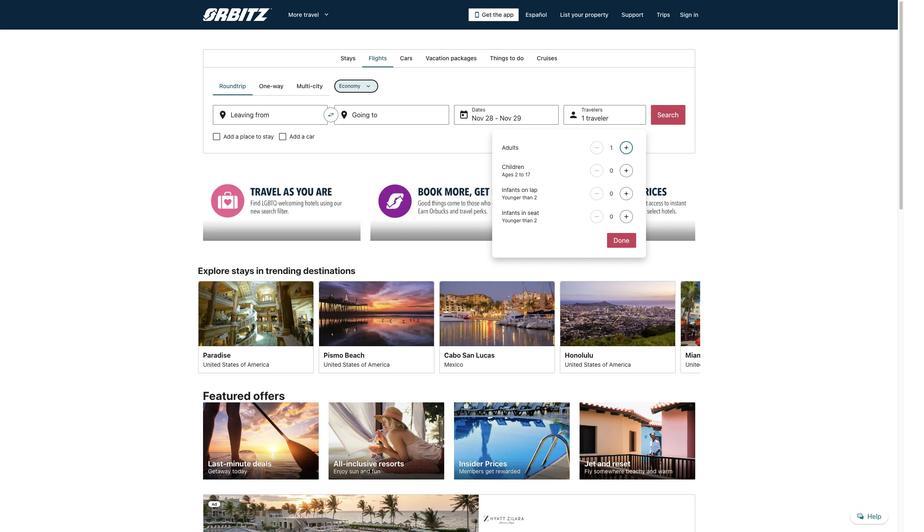 Task type: locate. For each thing, give the bounding box(es) containing it.
your
[[571, 11, 584, 18]]

paradise
[[203, 351, 230, 359]]

1 horizontal spatial to
[[510, 55, 515, 62]]

united
[[203, 361, 220, 368], [323, 361, 341, 368], [565, 361, 582, 368], [685, 361, 703, 368]]

of
[[240, 361, 246, 368], [361, 361, 366, 368], [602, 361, 607, 368], [723, 361, 728, 368]]

2 horizontal spatial to
[[519, 171, 524, 178]]

1 infants from the top
[[502, 186, 520, 193]]

17
[[525, 171, 530, 178]]

0 horizontal spatial beach
[[345, 351, 364, 359]]

united down "miami"
[[685, 361, 703, 368]]

in left seat
[[522, 209, 526, 216]]

younger inside infants on lap younger than 2
[[502, 194, 521, 201]]

2 beach from the left
[[706, 351, 726, 359]]

sun
[[349, 468, 359, 475]]

increase the number of children image
[[621, 167, 631, 174]]

add a car
[[289, 133, 315, 140]]

states
[[222, 361, 239, 368], [342, 361, 359, 368], [584, 361, 601, 368], [704, 361, 721, 368]]

united inside honolulu united states of america
[[565, 361, 582, 368]]

and
[[597, 460, 611, 468], [360, 468, 370, 475], [647, 468, 656, 475]]

2 younger from the top
[[502, 217, 521, 224]]

infants
[[502, 186, 520, 193], [502, 209, 520, 216]]

states inside paradise united states of america
[[222, 361, 239, 368]]

lucas
[[476, 351, 495, 359]]

2 infants from the top
[[502, 209, 520, 216]]

1 vertical spatial than
[[522, 217, 533, 224]]

2 add from the left
[[289, 133, 300, 140]]

than for on
[[522, 194, 533, 201]]

0 horizontal spatial to
[[256, 133, 261, 140]]

1 than from the top
[[522, 194, 533, 201]]

mexico
[[444, 361, 463, 368]]

add left place
[[223, 133, 234, 140]]

0 horizontal spatial a
[[235, 133, 239, 140]]

pismo beach united states of america
[[323, 351, 390, 368]]

increase the number of infants in seat image
[[621, 213, 631, 220]]

united inside pismo beach united states of america
[[323, 361, 341, 368]]

1 horizontal spatial add
[[289, 133, 300, 140]]

4 america from the left
[[730, 361, 751, 368]]

explore
[[198, 265, 230, 276]]

states inside "miami beach united states of america"
[[704, 361, 721, 368]]

2 states from the left
[[342, 361, 359, 368]]

of inside paradise united states of america
[[240, 361, 246, 368]]

2 of from the left
[[361, 361, 366, 368]]

jet
[[584, 460, 596, 468]]

add for add a car
[[289, 133, 300, 140]]

roundtrip
[[219, 82, 246, 89]]

beach inside "miami beach united states of america"
[[706, 351, 726, 359]]

in for infants
[[522, 209, 526, 216]]

1 states from the left
[[222, 361, 239, 368]]

nov left '28'
[[472, 114, 484, 122]]

to left 17
[[519, 171, 524, 178]]

0 vertical spatial in
[[694, 11, 698, 18]]

multi-city
[[297, 82, 323, 89]]

property
[[585, 11, 609, 18]]

2 horizontal spatial in
[[694, 11, 698, 18]]

explore stays in trending destinations
[[198, 265, 355, 276]]

united down the honolulu at the bottom right
[[565, 361, 582, 368]]

3 states from the left
[[584, 361, 601, 368]]

0 vertical spatial tab list
[[203, 49, 695, 67]]

3 united from the left
[[565, 361, 582, 368]]

2 a from the left
[[302, 133, 305, 140]]

1 add from the left
[[223, 133, 234, 140]]

support link
[[615, 7, 650, 22]]

beach right pismo
[[345, 351, 364, 359]]

enjoy
[[333, 468, 348, 475]]

sign in
[[680, 11, 698, 18]]

1 horizontal spatial nov
[[500, 114, 512, 122]]

a left car
[[302, 133, 305, 140]]

more travel button
[[282, 7, 337, 22]]

1 beach from the left
[[345, 351, 364, 359]]

city
[[313, 82, 323, 89]]

show previous card image
[[193, 322, 203, 332]]

nov right -
[[500, 114, 512, 122]]

add left car
[[289, 133, 300, 140]]

and left fun
[[360, 468, 370, 475]]

to
[[510, 55, 515, 62], [256, 133, 261, 140], [519, 171, 524, 178]]

2 down children
[[515, 171, 518, 178]]

2 down lap
[[534, 194, 537, 201]]

español
[[526, 11, 547, 18]]

all-
[[333, 460, 346, 468]]

2 united from the left
[[323, 361, 341, 368]]

1 vertical spatial tab list
[[213, 77, 329, 95]]

economy button
[[334, 80, 378, 93]]

1 vertical spatial to
[[256, 133, 261, 140]]

tab list
[[203, 49, 695, 67], [213, 77, 329, 95]]

increase the number of adults image
[[621, 144, 631, 151]]

2 down seat
[[534, 217, 537, 224]]

decrease the number of adults image
[[592, 144, 602, 151]]

of inside pismo beach united states of america
[[361, 361, 366, 368]]

lap
[[530, 186, 538, 193]]

stays link
[[334, 49, 362, 67]]

younger inside infants in seat younger than 2
[[502, 217, 521, 224]]

0 vertical spatial to
[[510, 55, 515, 62]]

united inside paradise united states of america
[[203, 361, 220, 368]]

traveler
[[586, 114, 609, 122]]

orbitz logo image
[[203, 8, 272, 21]]

4 united from the left
[[685, 361, 703, 368]]

flights
[[369, 55, 387, 62]]

add
[[223, 133, 234, 140], [289, 133, 300, 140]]

members
[[459, 468, 484, 475]]

fun
[[372, 468, 380, 475]]

flights link
[[362, 49, 394, 67]]

1 horizontal spatial a
[[302, 133, 305, 140]]

younger
[[502, 194, 521, 201], [502, 217, 521, 224]]

states down pismo
[[342, 361, 359, 368]]

get the app
[[482, 11, 514, 18]]

4 of from the left
[[723, 361, 728, 368]]

younger up infants in seat younger than 2
[[502, 194, 521, 201]]

nov
[[472, 114, 484, 122], [500, 114, 512, 122]]

tab list containing stays
[[203, 49, 695, 67]]

2 than from the top
[[522, 217, 533, 224]]

1 of from the left
[[240, 361, 246, 368]]

warm
[[658, 468, 672, 475]]

united down pismo
[[323, 361, 341, 368]]

2 america from the left
[[368, 361, 390, 368]]

car
[[306, 133, 315, 140]]

1 america from the left
[[247, 361, 269, 368]]

infants inside infants in seat younger than 2
[[502, 209, 520, 216]]

1 united from the left
[[203, 361, 220, 368]]

2 vertical spatial to
[[519, 171, 524, 178]]

in inside dropdown button
[[694, 11, 698, 18]]

3 of from the left
[[602, 361, 607, 368]]

2 inside children ages 2 to 17
[[515, 171, 518, 178]]

paradise united states of america
[[203, 351, 269, 368]]

1 vertical spatial 2
[[534, 194, 537, 201]]

states down paradise
[[222, 361, 239, 368]]

honolulu
[[565, 351, 593, 359]]

and left 'warm'
[[647, 468, 656, 475]]

list
[[560, 11, 570, 18]]

today
[[232, 468, 247, 475]]

0 vertical spatial younger
[[502, 194, 521, 201]]

honolulu united states of america
[[565, 351, 631, 368]]

0 vertical spatial infants
[[502, 186, 520, 193]]

beach inside pismo beach united states of america
[[345, 351, 364, 359]]

1 younger from the top
[[502, 194, 521, 201]]

ages
[[502, 171, 514, 178]]

download the app button image
[[474, 11, 480, 18]]

0 vertical spatial 2
[[515, 171, 518, 178]]

beach
[[345, 351, 364, 359], [706, 351, 726, 359]]

done
[[614, 237, 630, 244]]

get
[[482, 11, 492, 18]]

united inside "miami beach united states of america"
[[685, 361, 703, 368]]

a for place
[[235, 133, 239, 140]]

infants inside infants on lap younger than 2
[[502, 186, 520, 193]]

to for add a place to stay
[[256, 133, 261, 140]]

than inside infants in seat younger than 2
[[522, 217, 533, 224]]

to inside tab list
[[510, 55, 515, 62]]

0 vertical spatial than
[[522, 194, 533, 201]]

in right sign
[[694, 11, 698, 18]]

younger down infants on lap younger than 2
[[502, 217, 521, 224]]

0 horizontal spatial nov
[[472, 114, 484, 122]]

than down on
[[522, 194, 533, 201]]

1 nov from the left
[[472, 114, 484, 122]]

states down the honolulu at the bottom right
[[584, 361, 601, 368]]

1 vertical spatial infants
[[502, 209, 520, 216]]

to left 'stay'
[[256, 133, 261, 140]]

infants down infants on lap younger than 2
[[502, 209, 520, 216]]

in
[[694, 11, 698, 18], [522, 209, 526, 216], [256, 265, 264, 276]]

beachy
[[626, 468, 645, 475]]

cars link
[[394, 49, 419, 67]]

1 horizontal spatial and
[[597, 460, 611, 468]]

2 for in
[[534, 217, 537, 224]]

4 states from the left
[[704, 361, 721, 368]]

than
[[522, 194, 533, 201], [522, 217, 533, 224]]

1 vertical spatial younger
[[502, 217, 521, 224]]

1 horizontal spatial beach
[[706, 351, 726, 359]]

2 inside infants in seat younger than 2
[[534, 217, 537, 224]]

a left place
[[235, 133, 239, 140]]

in for sign
[[694, 11, 698, 18]]

1 a from the left
[[235, 133, 239, 140]]

0 horizontal spatial add
[[223, 133, 234, 140]]

to left do
[[510, 55, 515, 62]]

decrease the number of children image
[[592, 167, 602, 174]]

1 horizontal spatial in
[[522, 209, 526, 216]]

to inside children ages 2 to 17
[[519, 171, 524, 178]]

0 horizontal spatial in
[[256, 265, 264, 276]]

marina cabo san lucas which includes a marina, a coastal town and night scenes image
[[439, 281, 555, 346]]

increase the number of infants on lap image
[[621, 190, 631, 197]]

cabo
[[444, 351, 461, 359]]

than inside infants on lap younger than 2
[[522, 194, 533, 201]]

beach right "miami"
[[706, 351, 726, 359]]

prices
[[485, 460, 507, 468]]

2 vertical spatial 2
[[534, 217, 537, 224]]

economy
[[339, 83, 360, 89]]

in right stays
[[256, 265, 264, 276]]

somewhere
[[594, 468, 624, 475]]

2
[[515, 171, 518, 178], [534, 194, 537, 201], [534, 217, 537, 224]]

and right jet at bottom right
[[597, 460, 611, 468]]

miami beach featuring a city and street scenes image
[[680, 281, 796, 346]]

united down paradise
[[203, 361, 220, 368]]

place
[[240, 133, 254, 140]]

america inside honolulu united states of america
[[609, 361, 631, 368]]

infants left on
[[502, 186, 520, 193]]

2 inside infants on lap younger than 2
[[534, 194, 537, 201]]

1 vertical spatial in
[[522, 209, 526, 216]]

0 horizontal spatial and
[[360, 468, 370, 475]]

in inside infants in seat younger than 2
[[522, 209, 526, 216]]

3 america from the left
[[609, 361, 631, 368]]

stays
[[341, 55, 356, 62]]

states down "miami"
[[704, 361, 721, 368]]

than down seat
[[522, 217, 533, 224]]



Task type: vqa. For each thing, say whether or not it's contained in the screenshot.
middle directional icon
no



Task type: describe. For each thing, give the bounding box(es) containing it.
decrease the number of infants on lap image
[[592, 190, 602, 197]]

vacation packages link
[[419, 49, 483, 67]]

makiki - lower punchbowl - tantalus showing landscape views, a sunset and a city image
[[560, 281, 675, 346]]

add for add a place to stay
[[223, 133, 234, 140]]

support
[[622, 11, 644, 18]]

younger for infants on lap
[[502, 194, 521, 201]]

inclusive
[[346, 460, 377, 468]]

tab list containing roundtrip
[[213, 77, 329, 95]]

more
[[288, 11, 302, 18]]

and inside all-inclusive resorts enjoy sun and fun
[[360, 468, 370, 475]]

2 horizontal spatial and
[[647, 468, 656, 475]]

travel
[[304, 11, 319, 18]]

to for children ages 2 to 17
[[519, 171, 524, 178]]

multi-
[[297, 82, 313, 89]]

packages
[[451, 55, 477, 62]]

-
[[495, 114, 498, 122]]

vacation packages
[[426, 55, 477, 62]]

fly
[[584, 468, 592, 475]]

america inside paradise united states of america
[[247, 361, 269, 368]]

one-way link
[[253, 77, 290, 95]]

trips link
[[650, 7, 677, 22]]

last-
[[208, 460, 226, 468]]

jet and reset fly somewhere beachy and warm
[[584, 460, 672, 475]]

a for car
[[302, 133, 305, 140]]

miami
[[685, 351, 704, 359]]

done button
[[607, 233, 636, 248]]

destinations
[[303, 265, 355, 276]]

28
[[485, 114, 493, 122]]

featured
[[203, 389, 251, 403]]

america inside "miami beach united states of america"
[[730, 361, 751, 368]]

1
[[581, 114, 584, 122]]

trips
[[657, 11, 670, 18]]

29
[[513, 114, 521, 122]]

beach for miami beach
[[706, 351, 726, 359]]

deals
[[252, 460, 271, 468]]

stay
[[263, 133, 274, 140]]

swap origin and destination values image
[[327, 111, 335, 119]]

younger for infants in seat
[[502, 217, 521, 224]]

infants in seat younger than 2
[[502, 209, 539, 224]]

nov 28 - nov 29 button
[[454, 105, 559, 125]]

do
[[517, 55, 524, 62]]

add a place to stay
[[223, 133, 274, 140]]

list your property link
[[554, 7, 615, 22]]

cars
[[400, 55, 413, 62]]

of inside "miami beach united states of america"
[[723, 361, 728, 368]]

things to do
[[490, 55, 524, 62]]

search button
[[651, 105, 685, 125]]

last-minute deals getaway today
[[208, 460, 271, 475]]

than for in
[[522, 217, 533, 224]]

insider
[[459, 460, 483, 468]]

2 vertical spatial in
[[256, 265, 264, 276]]

states inside honolulu united states of america
[[584, 361, 601, 368]]

miami beach united states of america
[[685, 351, 751, 368]]

america inside pismo beach united states of america
[[368, 361, 390, 368]]

search
[[657, 111, 679, 119]]

infants for infants on lap
[[502, 186, 520, 193]]

sign
[[680, 11, 692, 18]]

more travel
[[288, 11, 319, 18]]

of inside honolulu united states of america
[[602, 361, 607, 368]]

insider prices members get rewarded
[[459, 460, 520, 475]]

adults
[[502, 144, 519, 151]]

minute
[[226, 460, 251, 468]]

1 traveler
[[581, 114, 609, 122]]

sign in button
[[677, 7, 702, 22]]

the
[[493, 11, 502, 18]]

on
[[522, 186, 528, 193]]

rewarded
[[495, 468, 520, 475]]

beach for pismo beach
[[345, 351, 364, 359]]

cruises
[[537, 55, 557, 62]]

things
[[490, 55, 508, 62]]

2 for on
[[534, 194, 537, 201]]

cabo san lucas mexico
[[444, 351, 495, 368]]

reset
[[612, 460, 630, 468]]

las vegas featuring interior views image
[[198, 281, 314, 346]]

get
[[485, 468, 494, 475]]

cruises link
[[530, 49, 564, 67]]

things to do link
[[483, 49, 530, 67]]

decrease the number of infants in seat image
[[592, 213, 602, 220]]

one-
[[259, 82, 273, 89]]

children ages 2 to 17
[[502, 163, 530, 178]]

1 traveler button
[[563, 105, 646, 125]]

2 nov from the left
[[500, 114, 512, 122]]

featured offers main content
[[0, 49, 898, 532]]

roundtrip link
[[213, 77, 253, 95]]

pismo beach featuring a sunset, views and tropical scenes image
[[319, 281, 434, 346]]

trending
[[266, 265, 301, 276]]

states inside pismo beach united states of america
[[342, 361, 359, 368]]

featured offers region
[[198, 384, 700, 485]]

way
[[273, 82, 283, 89]]

infants for infants in seat
[[502, 209, 520, 216]]

featured offers
[[203, 389, 285, 403]]

infants on lap younger than 2
[[502, 186, 538, 201]]

nov 28 - nov 29
[[472, 114, 521, 122]]

resorts
[[379, 460, 404, 468]]

show next card image
[[695, 322, 705, 332]]

offers
[[253, 389, 285, 403]]

seat
[[528, 209, 539, 216]]

stays
[[232, 265, 254, 276]]

children
[[502, 163, 524, 170]]

one-way
[[259, 82, 283, 89]]

app
[[503, 11, 514, 18]]



